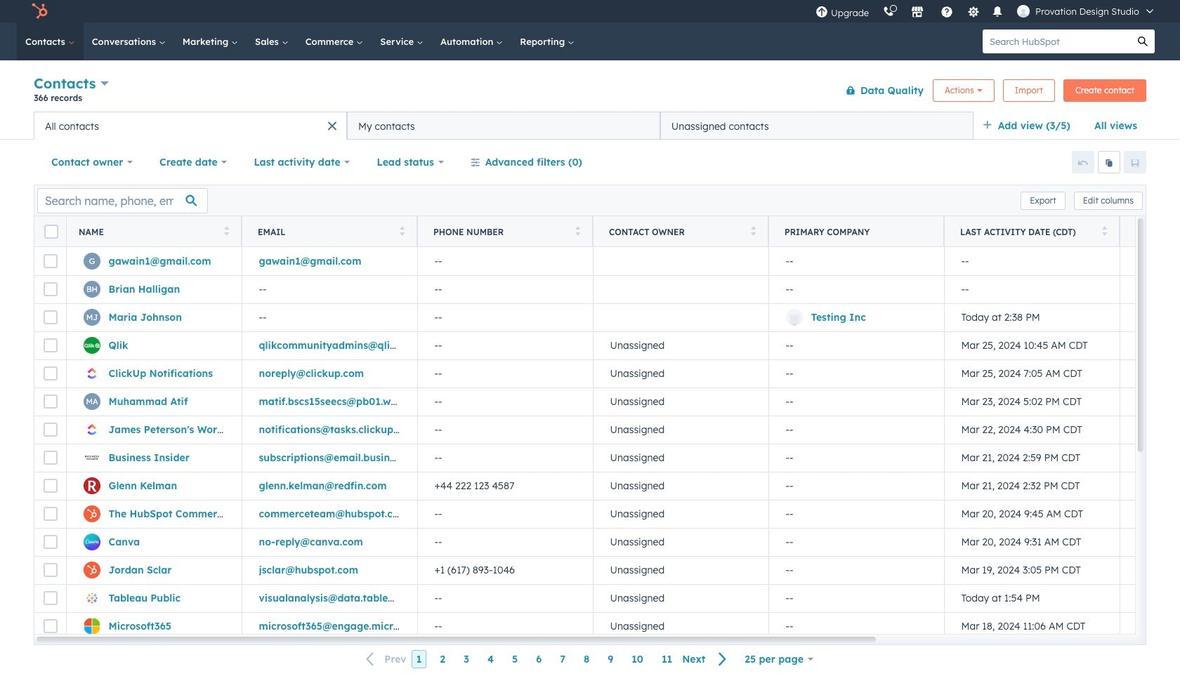 Task type: describe. For each thing, give the bounding box(es) containing it.
Search name, phone, email addresses, or company search field
[[37, 188, 208, 213]]

2 press to sort. element from the left
[[399, 226, 405, 238]]

5 press to sort. element from the left
[[1102, 226, 1107, 238]]

1 press to sort. image from the left
[[399, 226, 405, 236]]



Task type: vqa. For each thing, say whether or not it's contained in the screenshot.
help?
no



Task type: locate. For each thing, give the bounding box(es) containing it.
1 press to sort. image from the left
[[224, 226, 229, 236]]

james peterson image
[[1017, 5, 1030, 18]]

pagination navigation
[[358, 650, 736, 669]]

2 press to sort. image from the left
[[575, 226, 580, 236]]

1 press to sort. element from the left
[[224, 226, 229, 238]]

4 press to sort. element from the left
[[751, 226, 756, 238]]

0 horizontal spatial press to sort. image
[[399, 226, 405, 236]]

2 horizontal spatial press to sort. image
[[751, 226, 756, 236]]

press to sort. image
[[399, 226, 405, 236], [1102, 226, 1107, 236]]

column header
[[769, 216, 945, 247]]

0 horizontal spatial press to sort. image
[[224, 226, 229, 236]]

press to sort. element
[[224, 226, 229, 238], [399, 226, 405, 238], [575, 226, 580, 238], [751, 226, 756, 238], [1102, 226, 1107, 238]]

3 press to sort. image from the left
[[751, 226, 756, 236]]

banner
[[34, 72, 1146, 112]]

2 press to sort. image from the left
[[1102, 226, 1107, 236]]

marketplaces image
[[911, 6, 924, 19]]

press to sort. image
[[224, 226, 229, 236], [575, 226, 580, 236], [751, 226, 756, 236]]

menu
[[809, 0, 1163, 22]]

1 horizontal spatial press to sort. image
[[1102, 226, 1107, 236]]

1 horizontal spatial press to sort. image
[[575, 226, 580, 236]]

Search HubSpot search field
[[983, 30, 1131, 53]]

3 press to sort. element from the left
[[575, 226, 580, 238]]



